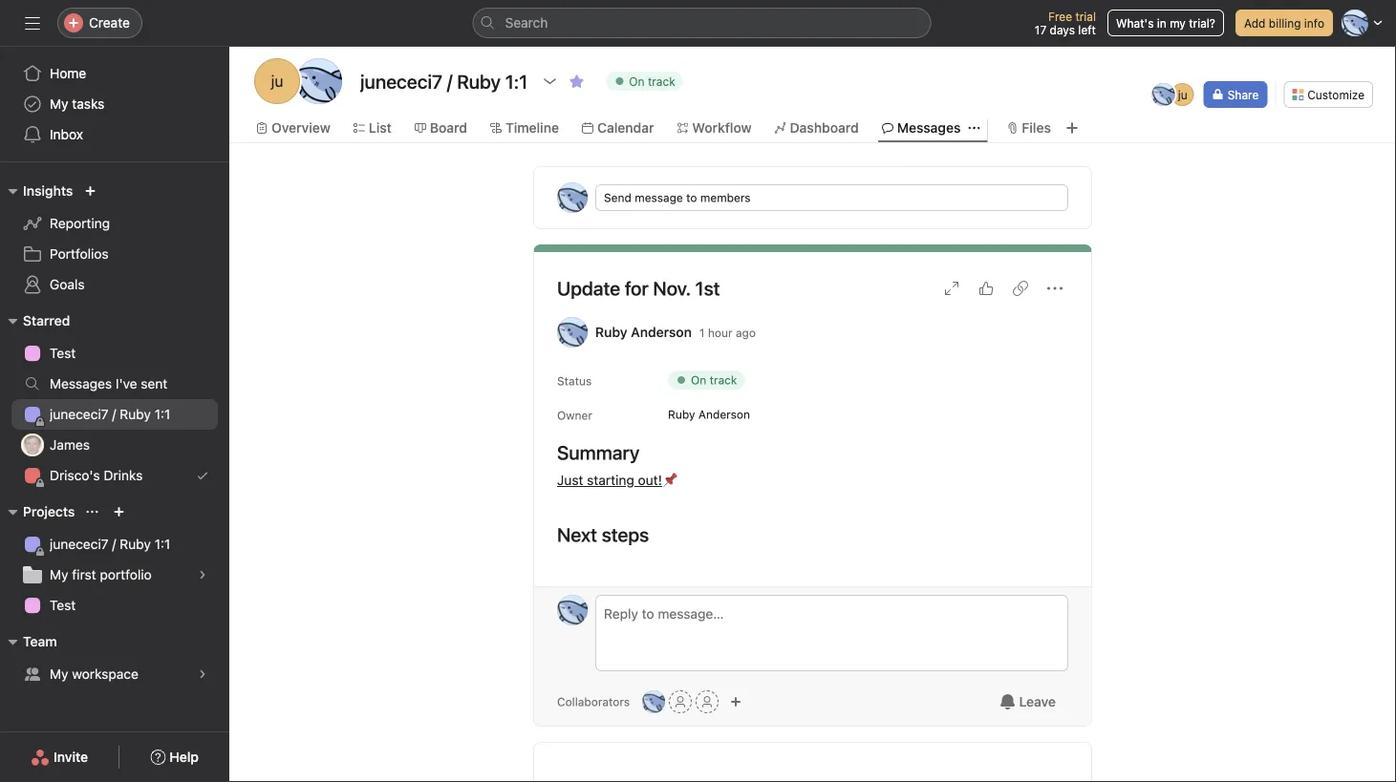 Task type: locate. For each thing, give the bounding box(es) containing it.
on track up ruby anderson
[[691, 374, 737, 387]]

on track
[[629, 75, 675, 88], [691, 374, 737, 387]]

1 vertical spatial junececi7 / ruby 1:1
[[50, 537, 170, 552]]

my left tasks
[[50, 96, 68, 112]]

0 horizontal spatial ra button
[[557, 595, 588, 626]]

/ inside starred element
[[112, 407, 116, 422]]

new image
[[84, 185, 96, 197]]

0 horizontal spatial on
[[629, 75, 645, 88]]

i've
[[116, 376, 137, 392]]

test link up messages i've sent
[[11, 338, 218, 369]]

0 vertical spatial junececi7 / ruby 1:1 link
[[11, 399, 218, 430]]

17
[[1035, 23, 1047, 36]]

junececi7 / ruby 1:1 down messages i've sent
[[50, 407, 170, 422]]

track up calendar in the left top of the page
[[648, 75, 675, 88]]

junececi7 up first
[[50, 537, 108, 552]]

message
[[635, 191, 683, 204]]

home link
[[11, 58, 218, 89]]

1 vertical spatial my
[[50, 567, 68, 583]]

ra up overview
[[309, 72, 329, 90]]

📌 image
[[662, 473, 677, 488]]

ruby
[[595, 324, 627, 340], [120, 407, 151, 422], [668, 408, 695, 421], [120, 537, 151, 552]]

my left first
[[50, 567, 68, 583]]

1 horizontal spatial on
[[691, 374, 706, 387]]

junececi7 / ruby 1:1 inside starred element
[[50, 407, 170, 422]]

2 test from the top
[[50, 598, 76, 613]]

leave button
[[988, 685, 1068, 720]]

test down starred on the left of the page
[[50, 345, 76, 361]]

update for nov. 1st link
[[557, 277, 720, 300]]

anderson for ruby anderson
[[698, 408, 750, 421]]

reporting
[[50, 215, 110, 231]]

free
[[1048, 10, 1072, 23]]

home
[[50, 65, 86, 81]]

anderson for ruby anderson 1 hour ago
[[631, 324, 692, 340]]

my
[[50, 96, 68, 112], [50, 567, 68, 583], [50, 666, 68, 682]]

1 vertical spatial ra button
[[642, 691, 665, 714]]

1 my from the top
[[50, 96, 68, 112]]

1 test from the top
[[50, 345, 76, 361]]

1 vertical spatial junececi7
[[50, 537, 108, 552]]

next steps
[[557, 524, 649, 546]]

junececi7 / ruby 1:1 link down messages i've sent
[[11, 399, 218, 430]]

0 vertical spatial 1:1
[[154, 407, 170, 422]]

1 horizontal spatial ju
[[1178, 88, 1187, 101]]

junececi7 inside starred element
[[50, 407, 108, 422]]

0 vertical spatial junececi7 / ruby 1:1
[[50, 407, 170, 422]]

0 vertical spatial on track
[[629, 75, 675, 88]]

0 vertical spatial test link
[[11, 338, 218, 369]]

portfolios link
[[11, 239, 218, 269]]

messages i've sent link
[[11, 369, 218, 399]]

my inside my tasks link
[[50, 96, 68, 112]]

test for 'test' link in the starred element
[[50, 345, 76, 361]]

junececi7 / ruby 1:1 link
[[11, 399, 218, 430], [11, 529, 218, 560]]

my first portfolio
[[50, 567, 152, 583]]

test inside starred element
[[50, 345, 76, 361]]

1 vertical spatial track
[[710, 374, 737, 387]]

test link inside projects element
[[11, 591, 218, 621]]

test link
[[11, 338, 218, 369], [11, 591, 218, 621]]

add tab image
[[1064, 120, 1080, 136]]

test link inside starred element
[[11, 338, 218, 369]]

timeline link
[[490, 118, 559, 139]]

drisco's
[[50, 468, 100, 484]]

1:1
[[154, 407, 170, 422], [154, 537, 170, 552]]

on up ruby anderson
[[691, 374, 706, 387]]

inbox link
[[11, 119, 218, 150]]

1 vertical spatial /
[[112, 537, 116, 552]]

send message to members
[[604, 191, 751, 204]]

members
[[700, 191, 751, 204]]

on track up calendar in the left top of the page
[[629, 75, 675, 88]]

junececi7 up james
[[50, 407, 108, 422]]

drisco's drinks link
[[11, 461, 218, 491]]

2 vertical spatial my
[[50, 666, 68, 682]]

ra button right 'collaborators'
[[642, 691, 665, 714]]

2 test link from the top
[[11, 591, 218, 621]]

what's in my trial?
[[1116, 16, 1215, 30]]

ju left share button
[[1178, 88, 1187, 101]]

ruby down i've at left
[[120, 407, 151, 422]]

out!
[[638, 473, 662, 488]]

for
[[625, 277, 649, 300]]

1 vertical spatial messages
[[50, 376, 112, 392]]

1:1 down sent
[[154, 407, 170, 422]]

help
[[169, 750, 199, 765]]

2 1:1 from the top
[[154, 537, 170, 552]]

invite button
[[18, 741, 100, 775]]

sent
[[141, 376, 168, 392]]

junececi7 / ruby 1:1 up my first portfolio "link"
[[50, 537, 170, 552]]

1 / from the top
[[112, 407, 116, 422]]

owner
[[557, 409, 592, 422]]

0 vertical spatial /
[[112, 407, 116, 422]]

1 test link from the top
[[11, 338, 218, 369]]

my for my first portfolio
[[50, 567, 68, 583]]

see details, my first portfolio image
[[197, 570, 208, 581]]

show options, current sort, top image
[[86, 506, 98, 518]]

junececi7 / ruby 1:1 link up portfolio at the bottom of page
[[11, 529, 218, 560]]

0 vertical spatial messages
[[897, 120, 961, 136]]

ju
[[271, 72, 283, 90], [1178, 88, 1187, 101]]

tab actions image
[[968, 122, 980, 134]]

1
[[699, 326, 705, 339]]

track
[[648, 75, 675, 88], [710, 374, 737, 387]]

2 / from the top
[[112, 537, 116, 552]]

1 vertical spatial test link
[[11, 591, 218, 621]]

nov.
[[653, 277, 691, 300]]

on inside popup button
[[629, 75, 645, 88]]

2 junececi7 / ruby 1:1 from the top
[[50, 537, 170, 552]]

search button
[[473, 8, 931, 38]]

my inside my first portfolio "link"
[[50, 567, 68, 583]]

team
[[23, 634, 57, 650]]

on up calendar in the left top of the page
[[629, 75, 645, 88]]

1:1 inside starred element
[[154, 407, 170, 422]]

messages left tab actions image
[[897, 120, 961, 136]]

junececi7 / ruby 1:1 link inside projects element
[[11, 529, 218, 560]]

test down first
[[50, 598, 76, 613]]

1 junececi7 / ruby 1:1 from the top
[[50, 407, 170, 422]]

2 my from the top
[[50, 567, 68, 583]]

ruby inside starred element
[[120, 407, 151, 422]]

1 vertical spatial test
[[50, 598, 76, 613]]

left
[[1078, 23, 1096, 36]]

summary
[[557, 441, 640, 464]]

messages left i've at left
[[50, 376, 112, 392]]

0 vertical spatial anderson
[[631, 324, 692, 340]]

on
[[629, 75, 645, 88], [691, 374, 706, 387]]

timeline
[[505, 120, 559, 136]]

dashboard
[[790, 120, 859, 136]]

anderson down the "hour"
[[698, 408, 750, 421]]

board link
[[415, 118, 467, 139]]

1 vertical spatial junececi7 / ruby 1:1 link
[[11, 529, 218, 560]]

just
[[557, 473, 583, 488]]

1 1:1 from the top
[[154, 407, 170, 422]]

ra button
[[557, 595, 588, 626], [642, 691, 665, 714]]

1 horizontal spatial anderson
[[698, 408, 750, 421]]

2 junececi7 / ruby 1:1 link from the top
[[11, 529, 218, 560]]

what's
[[1116, 16, 1154, 30]]

0 vertical spatial test
[[50, 345, 76, 361]]

junececi7 / ruby 1:1 inside projects element
[[50, 537, 170, 552]]

anderson left 1
[[631, 324, 692, 340]]

test inside projects element
[[50, 598, 76, 613]]

ra
[[309, 72, 329, 90], [1156, 88, 1171, 101], [565, 191, 580, 204], [565, 326, 580, 339], [565, 604, 580, 617], [646, 696, 661, 709]]

0 horizontal spatial messages
[[50, 376, 112, 392]]

new project or portfolio image
[[113, 506, 125, 518]]

track up ruby anderson
[[710, 374, 737, 387]]

ra down in
[[1156, 88, 1171, 101]]

my down team
[[50, 666, 68, 682]]

messages inside starred element
[[50, 376, 112, 392]]

/ down messages i've sent link on the left
[[112, 407, 116, 422]]

test
[[50, 345, 76, 361], [50, 598, 76, 613]]

0 vertical spatial my
[[50, 96, 68, 112]]

projects element
[[0, 495, 229, 625]]

my inside my workspace link
[[50, 666, 68, 682]]

0 horizontal spatial ju
[[271, 72, 283, 90]]

1 junececi7 from the top
[[50, 407, 108, 422]]

3 my from the top
[[50, 666, 68, 682]]

portfolios
[[50, 246, 109, 262]]

ruby up portfolio at the bottom of page
[[120, 537, 151, 552]]

to
[[686, 191, 697, 204]]

leave
[[1019, 694, 1056, 710]]

test link down portfolio at the bottom of page
[[11, 591, 218, 621]]

0 vertical spatial junececi7
[[50, 407, 108, 422]]

1 horizontal spatial messages
[[897, 120, 961, 136]]

1 vertical spatial anderson
[[698, 408, 750, 421]]

test for 'test' link in the projects element
[[50, 598, 76, 613]]

1 vertical spatial on track
[[691, 374, 737, 387]]

/ up my first portfolio "link"
[[112, 537, 116, 552]]

calendar link
[[582, 118, 654, 139]]

ra left send
[[565, 191, 580, 204]]

2 junececi7 from the top
[[50, 537, 108, 552]]

None text field
[[355, 64, 532, 98]]

1:1 up my first portfolio "link"
[[154, 537, 170, 552]]

0 vertical spatial track
[[648, 75, 675, 88]]

junececi7
[[50, 407, 108, 422], [50, 537, 108, 552]]

teams element
[[0, 625, 229, 694]]

junececi7 / ruby 1:1
[[50, 407, 170, 422], [50, 537, 170, 552]]

0 horizontal spatial track
[[648, 75, 675, 88]]

messages
[[897, 120, 961, 136], [50, 376, 112, 392]]

ju up overview link
[[271, 72, 283, 90]]

my first portfolio link
[[11, 560, 218, 591]]

0 horizontal spatial anderson
[[631, 324, 692, 340]]

1 vertical spatial on
[[691, 374, 706, 387]]

customize
[[1307, 88, 1365, 101]]

portfolio
[[100, 567, 152, 583]]

ra button down next steps
[[557, 595, 588, 626]]

my for my workspace
[[50, 666, 68, 682]]

ja
[[26, 439, 39, 452]]

0 horizontal spatial on track
[[629, 75, 675, 88]]

list link
[[353, 118, 392, 139]]

0 vertical spatial on
[[629, 75, 645, 88]]

copy link image
[[1013, 281, 1028, 296]]

trial
[[1075, 10, 1096, 23]]

1 vertical spatial 1:1
[[154, 537, 170, 552]]



Task type: vqa. For each thing, say whether or not it's contained in the screenshot.
MESSAGES link
yes



Task type: describe. For each thing, give the bounding box(es) containing it.
messages for messages
[[897, 120, 961, 136]]

junececi7 inside projects element
[[50, 537, 108, 552]]

invite
[[54, 750, 88, 765]]

tasks
[[72, 96, 105, 112]]

my
[[1170, 16, 1186, 30]]

in
[[1157, 16, 1167, 30]]

team button
[[0, 631, 57, 654]]

remove from starred image
[[569, 74, 584, 89]]

dashboard link
[[775, 118, 859, 139]]

workspace
[[72, 666, 138, 682]]

info
[[1304, 16, 1324, 30]]

ruby down "update"
[[595, 324, 627, 340]]

1 horizontal spatial on track
[[691, 374, 737, 387]]

board
[[430, 120, 467, 136]]

0 vertical spatial ra button
[[557, 595, 588, 626]]

create button
[[57, 8, 142, 38]]

full screen image
[[944, 281, 959, 296]]

starred element
[[0, 304, 229, 495]]

messages link
[[882, 118, 961, 139]]

drinks
[[104, 468, 143, 484]]

messages for messages i've sent
[[50, 376, 112, 392]]

on track inside popup button
[[629, 75, 675, 88]]

track inside popup button
[[648, 75, 675, 88]]

add billing info button
[[1235, 10, 1333, 36]]

1:1 inside projects element
[[154, 537, 170, 552]]

starred
[[23, 313, 70, 329]]

ra right 'collaborators'
[[646, 696, 661, 709]]

junececi7 / ruby 1:1 for junececi7 / ruby 1:1 link within projects element
[[50, 537, 170, 552]]

days
[[1050, 23, 1075, 36]]

overview link
[[256, 118, 330, 139]]

workflow link
[[677, 118, 752, 139]]

share
[[1228, 88, 1259, 101]]

messages i've sent
[[50, 376, 168, 392]]

ruby inside projects element
[[120, 537, 151, 552]]

my tasks
[[50, 96, 105, 112]]

ra down next steps
[[565, 604, 580, 617]]

add or remove collaborators image
[[730, 697, 742, 708]]

my for my tasks
[[50, 96, 68, 112]]

update
[[557, 277, 620, 300]]

my tasks link
[[11, 89, 218, 119]]

ruby anderson
[[668, 408, 750, 421]]

global element
[[0, 47, 229, 161]]

goals link
[[11, 269, 218, 300]]

first
[[72, 567, 96, 583]]

1 horizontal spatial track
[[710, 374, 737, 387]]

reporting link
[[11, 208, 218, 239]]

1 horizontal spatial ra button
[[642, 691, 665, 714]]

insights element
[[0, 174, 229, 304]]

help button
[[138, 741, 211, 775]]

status
[[557, 375, 592, 388]]

ra down "update"
[[565, 326, 580, 339]]

overview
[[271, 120, 330, 136]]

billing
[[1269, 16, 1301, 30]]

see details, my workspace image
[[197, 669, 208, 680]]

ruby anderson 1 hour ago
[[595, 324, 756, 340]]

ago
[[736, 326, 756, 339]]

inbox
[[50, 127, 83, 142]]

customize button
[[1284, 81, 1373, 108]]

insights
[[23, 183, 73, 199]]

workflow
[[692, 120, 752, 136]]

0 likes. click to like this task image
[[978, 281, 994, 296]]

my workspace
[[50, 666, 138, 682]]

create
[[89, 15, 130, 31]]

files link
[[1007, 118, 1051, 139]]

update for nov. 1st
[[557, 277, 720, 300]]

goals
[[50, 277, 85, 292]]

more actions image
[[1047, 281, 1063, 296]]

add
[[1244, 16, 1266, 30]]

junececi7 / ruby 1:1 for second junececi7 / ruby 1:1 link from the bottom of the page
[[50, 407, 170, 422]]

trial?
[[1189, 16, 1215, 30]]

/ inside projects element
[[112, 537, 116, 552]]

insights button
[[0, 180, 73, 203]]

share button
[[1204, 81, 1267, 108]]

show options image
[[542, 74, 557, 89]]

what's in my trial? button
[[1107, 10, 1224, 36]]

my workspace link
[[11, 659, 218, 690]]

starred button
[[0, 310, 70, 333]]

ruby up the '📌' icon at the left bottom of page
[[668, 408, 695, 421]]

files
[[1022, 120, 1051, 136]]

collaborators
[[557, 696, 630, 709]]

list
[[369, 120, 392, 136]]

drisco's drinks
[[50, 468, 143, 484]]

james
[[50, 437, 90, 453]]

projects
[[23, 504, 75, 520]]

search
[[505, 15, 548, 31]]

on track button
[[597, 68, 692, 95]]

1st
[[695, 277, 720, 300]]

search list box
[[473, 8, 931, 38]]

hide sidebar image
[[25, 15, 40, 31]]

starting
[[587, 473, 634, 488]]

send
[[604, 191, 632, 204]]

1 junececi7 / ruby 1:1 link from the top
[[11, 399, 218, 430]]

calendar
[[597, 120, 654, 136]]

ruby anderson link
[[595, 324, 692, 340]]

hour
[[708, 326, 732, 339]]

just starting out!
[[557, 473, 662, 488]]



